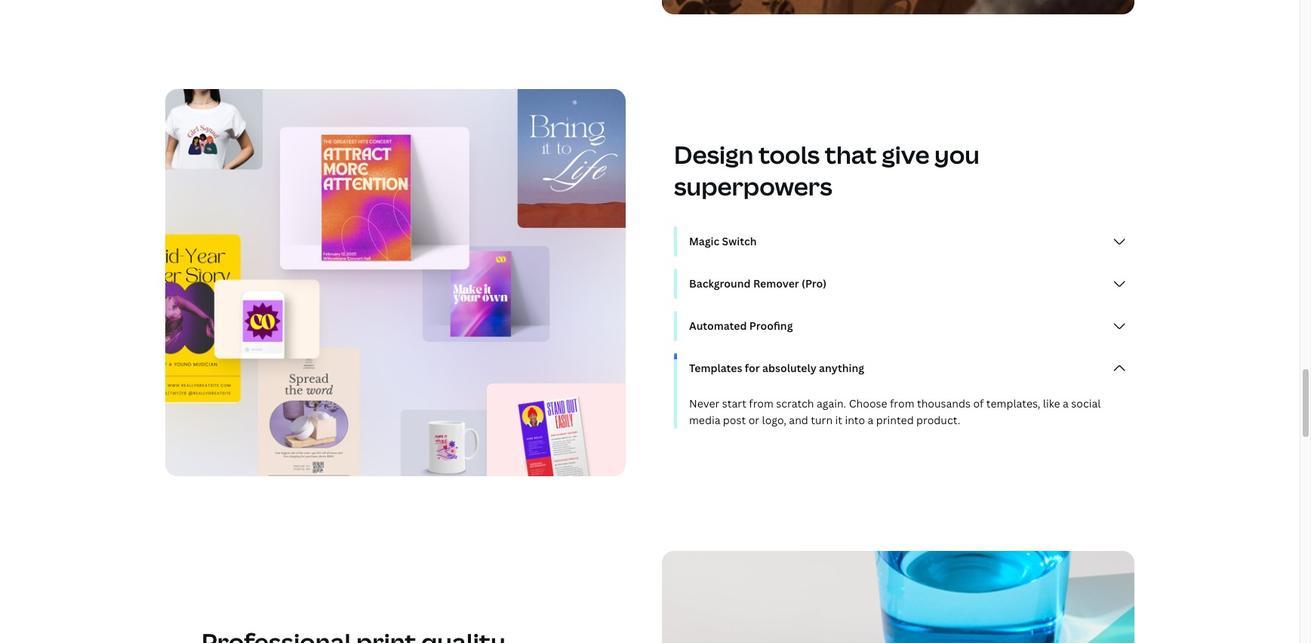 Task type: locate. For each thing, give the bounding box(es) containing it.
into
[[845, 413, 865, 427]]

automated proofing
[[689, 319, 793, 333]]

never start from scratch again. choose from thousands of templates, like a social media post or logo, and turn it into a printed product.
[[689, 396, 1101, 427]]

that
[[825, 138, 877, 171]]

a right into
[[868, 413, 874, 427]]

again.
[[817, 396, 847, 411]]

a right like
[[1063, 396, 1069, 411]]

post
[[723, 413, 746, 427]]

design
[[674, 138, 754, 171]]

or
[[749, 413, 760, 427]]

0 horizontal spatial from
[[749, 396, 774, 411]]

from up or
[[749, 396, 774, 411]]

absolutely
[[763, 361, 817, 375]]

templates for absolutely anything
[[689, 361, 864, 375]]

1 horizontal spatial a
[[1063, 396, 1069, 411]]

you
[[935, 138, 980, 171]]

remover
[[753, 276, 799, 291]]

for
[[745, 361, 760, 375]]

start
[[722, 396, 747, 411]]

superpowers
[[674, 170, 833, 202]]

(pro)
[[802, 276, 827, 291]]

1 horizontal spatial from
[[890, 396, 915, 411]]

from up printed
[[890, 396, 915, 411]]

logo,
[[762, 413, 787, 427]]

proofing
[[750, 319, 793, 333]]

like
[[1043, 396, 1060, 411]]

thousands
[[917, 396, 971, 411]]

1 vertical spatial a
[[868, 413, 874, 427]]

never
[[689, 396, 720, 411]]

media
[[689, 413, 721, 427]]

from
[[749, 396, 774, 411], [890, 396, 915, 411]]

a
[[1063, 396, 1069, 411], [868, 413, 874, 427]]

2 from from the left
[[890, 396, 915, 411]]

1 from from the left
[[749, 396, 774, 411]]



Task type: vqa. For each thing, say whether or not it's contained in the screenshot.
start
yes



Task type: describe. For each thing, give the bounding box(es) containing it.
automated
[[689, 319, 747, 333]]

switch
[[722, 234, 757, 248]]

product.
[[917, 413, 961, 427]]

templates
[[689, 361, 742, 375]]

background remover (pro) button
[[683, 269, 1135, 299]]

background remover (pro)
[[689, 276, 827, 291]]

give
[[882, 138, 930, 171]]

design tools that give you superpowers
[[674, 138, 980, 202]]

it
[[835, 413, 843, 427]]

0 horizontal spatial a
[[868, 413, 874, 427]]

0 vertical spatial a
[[1063, 396, 1069, 411]]

magic
[[689, 234, 720, 248]]

automated proofing button
[[683, 311, 1135, 341]]

and
[[789, 413, 808, 427]]

anything
[[819, 361, 864, 375]]

templates,
[[987, 396, 1041, 411]]

printed
[[876, 413, 914, 427]]

templates for absolutely anything button
[[683, 353, 1135, 384]]

choose
[[849, 396, 887, 411]]

background
[[689, 276, 751, 291]]

turn
[[811, 413, 833, 427]]

social
[[1071, 396, 1101, 411]]

tools
[[759, 138, 820, 171]]

magic switch button
[[683, 227, 1135, 257]]

scratch
[[776, 396, 814, 411]]

of
[[973, 396, 984, 411]]

magic switch
[[689, 234, 757, 248]]



